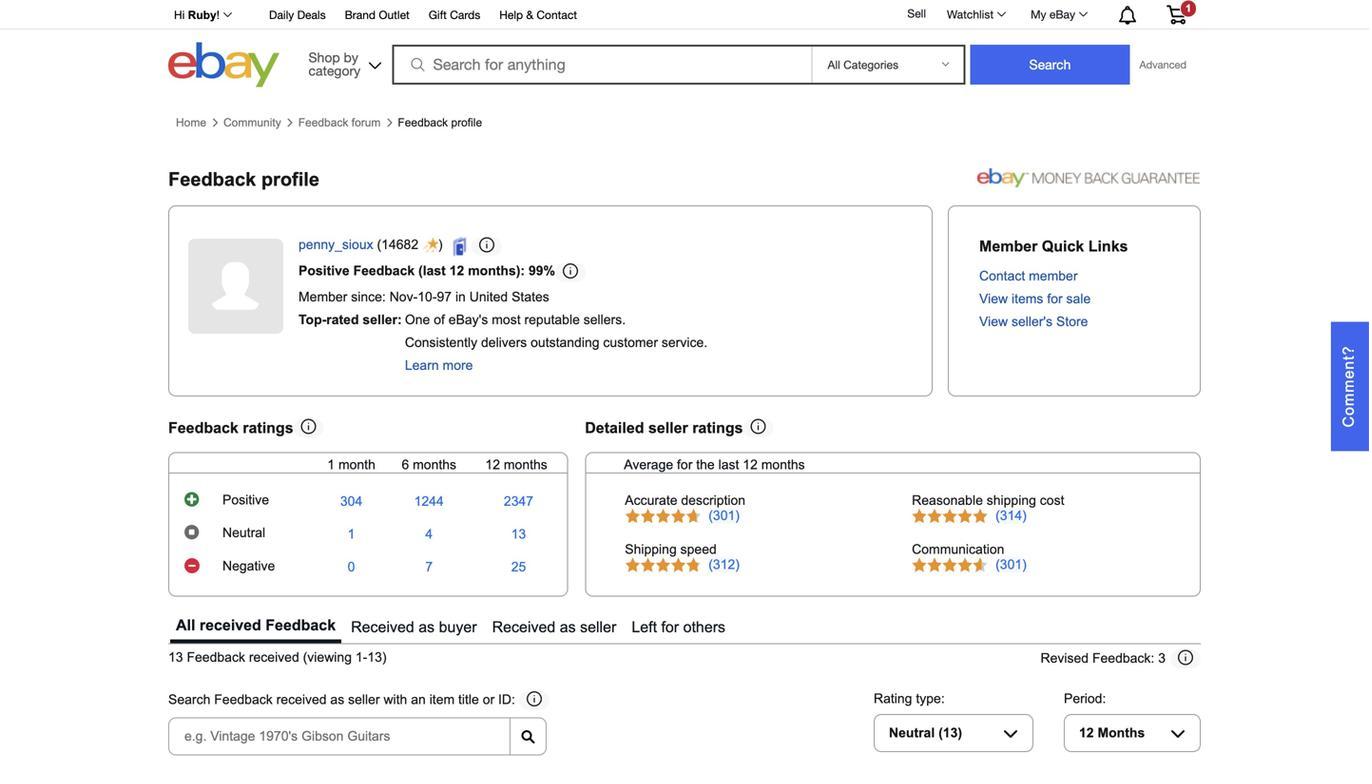 Task type: describe. For each thing, give the bounding box(es) containing it.
13 button
[[511, 527, 526, 542]]

click to go to penny_sioux ebay store image
[[452, 237, 472, 256]]

outlet
[[379, 8, 410, 21]]

help
[[499, 8, 523, 21]]

of
[[434, 312, 445, 327]]

watchlist
[[947, 8, 994, 21]]

304
[[340, 494, 363, 509]]

buyer
[[439, 618, 477, 635]]

help & contact link
[[499, 5, 577, 26]]

member since: nov-10-97 in united states top-rated seller: one of ebay's most reputable sellers. consistently delivers outstanding customer service. learn more
[[299, 290, 708, 373]]

more
[[443, 358, 473, 373]]

0 button
[[348, 560, 355, 575]]

feedback profile for feedback profile page for penny_sioux element
[[168, 169, 319, 190]]

ebay
[[1050, 8, 1075, 21]]

ruby
[[188, 9, 216, 21]]

1 for 1 month
[[327, 457, 335, 472]]

neutral for neutral (13)
[[889, 726, 935, 740]]

average for the last 12 months
[[624, 457, 805, 472]]

)
[[438, 237, 446, 252]]

shipping
[[625, 542, 677, 557]]

member for member since: nov-10-97 in united states top-rated seller: one of ebay's most reputable sellers. consistently delivers outstanding customer service. learn more
[[299, 290, 347, 304]]

1 for 1 button
[[348, 527, 355, 542]]

an
[[411, 692, 426, 707]]

revised
[[1041, 651, 1089, 666]]

my
[[1031, 8, 1047, 21]]

as for seller
[[560, 618, 576, 635]]

13 for 13 "button"
[[511, 527, 526, 542]]

0 horizontal spatial as
[[330, 692, 344, 707]]

months for 6 months
[[413, 457, 456, 472]]

service.
[[662, 335, 708, 350]]

25
[[511, 560, 526, 574]]

home link
[[176, 116, 206, 129]]

1 button
[[348, 527, 355, 542]]

items
[[1012, 292, 1044, 306]]

(314) button
[[996, 508, 1027, 524]]

(
[[377, 237, 381, 252]]

months
[[1098, 726, 1145, 740]]

feedback forum
[[298, 116, 381, 129]]

14682
[[381, 237, 419, 252]]

sell link
[[899, 7, 935, 20]]

received as seller button
[[486, 612, 622, 643]]

delivers
[[481, 335, 527, 350]]

1 inside "account" "navigation"
[[1186, 2, 1192, 14]]

10-
[[418, 290, 437, 304]]

1 view from the top
[[979, 292, 1008, 306]]

as for buyer
[[419, 618, 435, 635]]

store
[[1056, 314, 1088, 329]]

cost
[[1040, 493, 1065, 508]]

(13)
[[939, 726, 962, 740]]

rating
[[874, 691, 912, 706]]

search
[[168, 692, 210, 707]]

my ebay link
[[1020, 3, 1096, 26]]

deals
[[297, 8, 326, 21]]

received for received as seller
[[492, 618, 556, 635]]

contact member link
[[979, 269, 1078, 283]]

category
[[309, 63, 361, 78]]

received as seller
[[492, 618, 616, 635]]

gift cards link
[[429, 5, 480, 26]]

brand
[[345, 8, 376, 21]]

user profile for penny_sioux image
[[188, 239, 283, 334]]

for for left for others
[[661, 618, 679, 635]]

advanced
[[1140, 58, 1187, 71]]

brand outlet link
[[345, 5, 410, 26]]

none submit inside 'shop by category' banner
[[970, 45, 1130, 85]]

feedback profile link
[[398, 116, 482, 129]]

received inside button
[[200, 616, 261, 634]]

most
[[492, 312, 521, 327]]

contact member view items for sale view seller's store
[[979, 269, 1091, 329]]

learn
[[405, 358, 439, 373]]

for for average for the last 12 months
[[677, 457, 693, 472]]

ebay's
[[449, 312, 488, 327]]

0
[[348, 560, 355, 574]]

daily deals
[[269, 8, 326, 21]]

id:
[[498, 692, 515, 707]]

reasonable shipping cost
[[912, 493, 1065, 508]]

sell
[[908, 7, 926, 20]]

25 button
[[511, 560, 526, 575]]

received for 13
[[249, 650, 299, 665]]

penny_sioux link
[[299, 237, 373, 256]]

3
[[1158, 651, 1166, 666]]

neutral for neutral
[[223, 526, 265, 540]]

help & contact
[[499, 8, 577, 21]]

left for others
[[632, 618, 726, 635]]

3 months from the left
[[761, 457, 805, 472]]

detailed seller ratings
[[585, 419, 743, 436]]

(301) for accurate description
[[709, 508, 740, 523]]

312 ratings received on shipping speed. click to check average rating. element
[[709, 557, 740, 572]]

received for received as buyer
[[351, 618, 414, 635]]

feedback profile main content
[[168, 107, 1369, 773]]

watchlist link
[[937, 3, 1015, 26]]

comment?
[[1340, 346, 1357, 427]]

(301) for communication
[[996, 557, 1027, 572]]

ebay money back guarantee policy image
[[978, 165, 1201, 187]]

accurate
[[625, 493, 678, 508]]

99%
[[529, 263, 555, 278]]

penny_sioux
[[299, 237, 373, 252]]

member for member quick links
[[979, 238, 1038, 255]]

one
[[405, 312, 430, 327]]

6
[[402, 457, 409, 472]]

shop by category
[[309, 49, 361, 78]]

all
[[176, 616, 195, 634]]

top-
[[299, 312, 326, 327]]

1 ratings from the left
[[243, 419, 293, 436]]

period:
[[1064, 691, 1106, 706]]

profile for feedback profile link
[[451, 116, 482, 129]]

97
[[437, 290, 452, 304]]

sellers.
[[584, 312, 626, 327]]

select the type of feedback rating you want to see element
[[874, 691, 945, 706]]

my ebay
[[1031, 8, 1075, 21]]

contact inside "account" "navigation"
[[537, 8, 577, 21]]



Task type: locate. For each thing, give the bounding box(es) containing it.
revised feedback: 3
[[1041, 651, 1166, 666]]

type:
[[916, 691, 945, 706]]

0 vertical spatial received
[[200, 616, 261, 634]]

advanced link
[[1130, 46, 1196, 84]]

neutral inside dropdown button
[[889, 726, 935, 740]]

consistently
[[405, 335, 477, 350]]

member inside member since: nov-10-97 in united states top-rated seller: one of ebay's most reputable sellers. consistently delivers outstanding customer service. learn more
[[299, 290, 347, 304]]

for inside contact member view items for sale view seller's store
[[1047, 292, 1063, 306]]

seller inside "received as seller" 'button'
[[580, 618, 616, 635]]

0 horizontal spatial ratings
[[243, 419, 293, 436]]

average
[[624, 457, 673, 472]]

1 vertical spatial (301) button
[[996, 557, 1027, 573]]

speed
[[680, 542, 717, 557]]

profile for feedback profile page for penny_sioux element
[[261, 169, 319, 190]]

received up 13)
[[351, 618, 414, 635]]

gift
[[429, 8, 447, 21]]

received inside received as buyer button
[[351, 618, 414, 635]]

0 horizontal spatial member
[[299, 290, 347, 304]]

feedback profile down community link on the left top of page
[[168, 169, 319, 190]]

all received feedback button
[[170, 612, 341, 643]]

1 vertical spatial positive
[[223, 493, 269, 508]]

view left items at the top right of the page
[[979, 292, 1008, 306]]

1 vertical spatial 1
[[327, 457, 335, 472]]

member
[[1029, 269, 1078, 283]]

united
[[469, 290, 508, 304]]

2 horizontal spatial months
[[761, 457, 805, 472]]

for left the
[[677, 457, 693, 472]]

community link
[[223, 116, 281, 129]]

1 horizontal spatial member
[[979, 238, 1038, 255]]

0 vertical spatial (301) button
[[709, 508, 740, 524]]

positive for positive
[[223, 493, 269, 508]]

1 horizontal spatial 13
[[511, 527, 526, 542]]

2347
[[504, 494, 534, 509]]

months up 2347
[[504, 457, 548, 472]]

feedback inside button
[[266, 616, 336, 634]]

hi ruby !
[[174, 9, 220, 21]]

months for 12 months
[[504, 457, 548, 472]]

states
[[512, 290, 549, 304]]

gift cards
[[429, 8, 480, 21]]

as inside received as buyer button
[[419, 618, 435, 635]]

negative
[[223, 559, 275, 574]]

7 button
[[425, 560, 433, 575]]

received right all
[[200, 616, 261, 634]]

0 horizontal spatial profile
[[261, 169, 319, 190]]

comment? link
[[1331, 322, 1369, 451]]

all received feedback
[[176, 616, 336, 634]]

select the feedback time period you want to see element
[[1064, 691, 1106, 706]]

(312)
[[709, 557, 740, 572]]

1 horizontal spatial (301) button
[[996, 557, 1027, 573]]

0 horizontal spatial 1
[[327, 457, 335, 472]]

4 button
[[425, 527, 433, 542]]

feedback profile for feedback profile link
[[398, 116, 482, 129]]

0 horizontal spatial positive
[[223, 493, 269, 508]]

0 vertical spatial member
[[979, 238, 1038, 255]]

12 down click to go to penny_sioux ebay store icon
[[450, 263, 464, 278]]

1 left month
[[327, 457, 335, 472]]

1 horizontal spatial positive
[[299, 263, 350, 278]]

positive up the negative
[[223, 493, 269, 508]]

1 vertical spatial member
[[299, 290, 347, 304]]

1 up advanced link
[[1186, 2, 1192, 14]]

0 vertical spatial 13
[[511, 527, 526, 542]]

0 horizontal spatial seller
[[348, 692, 380, 707]]

shop by category button
[[300, 42, 386, 83]]

left
[[632, 618, 657, 635]]

1 vertical spatial profile
[[261, 169, 319, 190]]

feedback
[[298, 116, 348, 129], [398, 116, 448, 129], [168, 169, 256, 190], [353, 263, 415, 278], [168, 419, 238, 436], [266, 616, 336, 634], [187, 650, 245, 665], [214, 692, 273, 707]]

months right last at the bottom of the page
[[761, 457, 805, 472]]

1 vertical spatial seller
[[580, 618, 616, 635]]

12 inside 12 months dropdown button
[[1079, 726, 1094, 740]]

0 vertical spatial contact
[[537, 8, 577, 21]]

Search for anything text field
[[395, 47, 808, 83]]

0 vertical spatial feedback profile
[[398, 116, 482, 129]]

12
[[450, 263, 464, 278], [485, 457, 500, 472], [743, 457, 758, 472], [1079, 726, 1094, 740]]

for inside button
[[661, 618, 679, 635]]

2 horizontal spatial as
[[560, 618, 576, 635]]

view seller's store link
[[979, 314, 1088, 329]]

as inside "received as seller" 'button'
[[560, 618, 576, 635]]

feedback inside "link"
[[298, 116, 348, 129]]

2 vertical spatial for
[[661, 618, 679, 635]]

0 vertical spatial (301)
[[709, 508, 740, 523]]

contact up items at the top right of the page
[[979, 269, 1025, 283]]

positive down penny_sioux link
[[299, 263, 350, 278]]

1 months from the left
[[413, 457, 456, 472]]

received down 13 feedback received (viewing 1-13)
[[276, 692, 327, 707]]

0 vertical spatial positive
[[299, 263, 350, 278]]

view left seller's
[[979, 314, 1008, 329]]

0 horizontal spatial feedback profile
[[168, 169, 319, 190]]

(301) button for communication
[[996, 557, 1027, 573]]

13 feedback received (viewing 1-13)
[[168, 650, 387, 665]]

(312) button
[[709, 557, 740, 573]]

member up contact member link
[[979, 238, 1038, 255]]

13 down all
[[168, 650, 183, 665]]

13 for 13 feedback received (viewing 1-13)
[[168, 650, 183, 665]]

1 horizontal spatial neutral
[[889, 726, 935, 740]]

0 horizontal spatial months
[[413, 457, 456, 472]]

301 ratings received on accurate description. click to check average rating. element
[[709, 508, 740, 523]]

feedback profile page for penny_sioux element
[[168, 169, 319, 190]]

months right 6
[[413, 457, 456, 472]]

received down 25 button
[[492, 618, 556, 635]]

1 vertical spatial contact
[[979, 269, 1025, 283]]

2 received from the left
[[492, 618, 556, 635]]

1 vertical spatial for
[[677, 457, 693, 472]]

2 horizontal spatial seller
[[648, 419, 688, 436]]

!
[[216, 9, 220, 21]]

2 ratings from the left
[[692, 419, 743, 436]]

feedback profile right forum
[[398, 116, 482, 129]]

received for search
[[276, 692, 327, 707]]

received inside "received as seller" 'button'
[[492, 618, 556, 635]]

1 horizontal spatial seller
[[580, 618, 616, 635]]

since:
[[351, 290, 386, 304]]

0 vertical spatial 1
[[1186, 2, 1192, 14]]

1 vertical spatial 13
[[168, 650, 183, 665]]

(301) button for accurate description
[[709, 508, 740, 524]]

home
[[176, 116, 206, 129]]

feedback score is 14682 element
[[381, 237, 419, 256]]

0 horizontal spatial neutral
[[223, 526, 265, 540]]

2 horizontal spatial 1
[[1186, 2, 1192, 14]]

description
[[681, 493, 746, 508]]

positive feedback (last 12 months): 99%
[[299, 263, 555, 278]]

2 vertical spatial received
[[276, 692, 327, 707]]

contact
[[537, 8, 577, 21], [979, 269, 1025, 283]]

301 ratings received on communication. click to check average rating. element
[[996, 557, 1027, 572]]

1 month
[[327, 457, 375, 472]]

for down member
[[1047, 292, 1063, 306]]

for right left
[[661, 618, 679, 635]]

1 horizontal spatial 1
[[348, 527, 355, 542]]

12 right the 6 months
[[485, 457, 500, 472]]

(viewing
[[303, 650, 352, 665]]

1 horizontal spatial as
[[419, 618, 435, 635]]

rating type:
[[874, 691, 945, 706]]

2 vertical spatial seller
[[348, 692, 380, 707]]

feedback profile
[[398, 116, 482, 129], [168, 169, 319, 190]]

e.g. Vintage 1970's Gibson Guitars text field
[[168, 718, 511, 756]]

1 down 304 button
[[348, 527, 355, 542]]

0 horizontal spatial (301)
[[709, 508, 740, 523]]

0 vertical spatial neutral
[[223, 526, 265, 540]]

1244 button
[[414, 494, 444, 509]]

as left left
[[560, 618, 576, 635]]

1 horizontal spatial received
[[492, 618, 556, 635]]

feedback:
[[1093, 651, 1155, 666]]

month
[[338, 457, 375, 472]]

2 vertical spatial 1
[[348, 527, 355, 542]]

0 vertical spatial for
[[1047, 292, 1063, 306]]

&
[[526, 8, 534, 21]]

(314)
[[996, 508, 1027, 523]]

0 horizontal spatial contact
[[537, 8, 577, 21]]

received down all received feedback button
[[249, 650, 299, 665]]

member up top-
[[299, 290, 347, 304]]

2347 button
[[504, 494, 534, 509]]

1 horizontal spatial feedback profile
[[398, 116, 482, 129]]

seller up average
[[648, 419, 688, 436]]

12 months button
[[1064, 714, 1201, 752]]

1 horizontal spatial months
[[504, 457, 548, 472]]

received as buyer
[[351, 618, 477, 635]]

1 horizontal spatial ratings
[[692, 419, 743, 436]]

(301) down description
[[709, 508, 740, 523]]

2 months from the left
[[504, 457, 548, 472]]

in
[[455, 290, 466, 304]]

seller left with
[[348, 692, 380, 707]]

title
[[458, 692, 479, 707]]

received as buyer button
[[345, 612, 483, 643]]

as up e.g. vintage 1970's gibson guitars text box
[[330, 692, 344, 707]]

1 vertical spatial view
[[979, 314, 1008, 329]]

detailed
[[585, 419, 644, 436]]

seller's
[[1012, 314, 1053, 329]]

1 vertical spatial feedback profile
[[168, 169, 319, 190]]

shop by category banner
[[164, 0, 1201, 92]]

positive for positive feedback (last 12 months): 99%
[[299, 263, 350, 278]]

feedback ratings
[[168, 419, 293, 436]]

links
[[1089, 238, 1128, 255]]

(301) button down description
[[709, 508, 740, 524]]

2 view from the top
[[979, 314, 1008, 329]]

1 link
[[1155, 0, 1198, 27]]

13 down 2347 button
[[511, 527, 526, 542]]

0 vertical spatial seller
[[648, 419, 688, 436]]

12 months
[[1079, 726, 1145, 740]]

accurate description
[[625, 493, 746, 508]]

as left buyer in the bottom left of the page
[[419, 618, 435, 635]]

12 down period:
[[1079, 726, 1094, 740]]

(301) button down (314) dropdown button
[[996, 557, 1027, 573]]

None submit
[[970, 45, 1130, 85]]

seller:
[[363, 312, 402, 327]]

1 vertical spatial received
[[249, 650, 299, 665]]

contact right &
[[537, 8, 577, 21]]

rated
[[326, 312, 359, 327]]

community
[[223, 116, 281, 129]]

customer
[[603, 335, 658, 350]]

seller left left
[[580, 618, 616, 635]]

neutral up the negative
[[223, 526, 265, 540]]

1
[[1186, 2, 1192, 14], [327, 457, 335, 472], [348, 527, 355, 542]]

1 vertical spatial (301)
[[996, 557, 1027, 572]]

(last
[[418, 263, 446, 278]]

1 horizontal spatial contact
[[979, 269, 1025, 283]]

quick
[[1042, 238, 1084, 255]]

0 horizontal spatial (301) button
[[709, 508, 740, 524]]

1 horizontal spatial (301)
[[996, 557, 1027, 572]]

account navigation
[[164, 0, 1201, 29]]

1 received from the left
[[351, 618, 414, 635]]

neutral down select the type of feedback rating you want to see element
[[889, 726, 935, 740]]

1 vertical spatial neutral
[[889, 726, 935, 740]]

search feedback received as seller with an item title or id:
[[168, 692, 515, 707]]

1 horizontal spatial profile
[[451, 116, 482, 129]]

0 vertical spatial profile
[[451, 116, 482, 129]]

(301) down (314) dropdown button
[[996, 557, 1027, 572]]

months):
[[468, 263, 525, 278]]

contact inside contact member view items for sale view seller's store
[[979, 269, 1025, 283]]

0 vertical spatial view
[[979, 292, 1008, 306]]

0 horizontal spatial 13
[[168, 650, 183, 665]]

12 right last at the bottom of the page
[[743, 457, 758, 472]]

0 horizontal spatial received
[[351, 618, 414, 635]]

profile
[[451, 116, 482, 129], [261, 169, 319, 190]]

seller
[[648, 419, 688, 436], [580, 618, 616, 635], [348, 692, 380, 707]]

314 ratings received on reasonable shipping cost. click to check average rating. element
[[996, 508, 1027, 523]]

others
[[683, 618, 726, 635]]



Task type: vqa. For each thing, say whether or not it's contained in the screenshot.
Detailed seller ratings
yes



